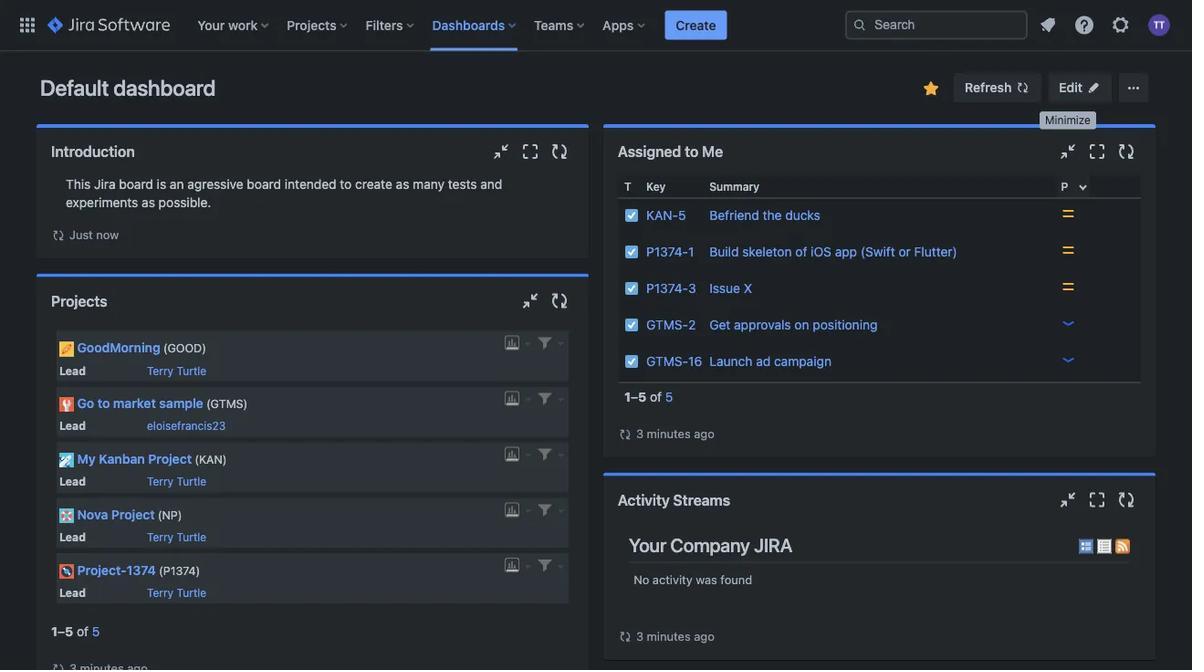 Task type: describe. For each thing, give the bounding box(es) containing it.
task image for p1374-1
[[625, 245, 639, 259]]

an
[[170, 177, 184, 192]]

medium image for build skeleton of ios app (swift or flutter)
[[1062, 243, 1076, 258]]

3 for activity
[[637, 629, 644, 643]]

goodmorning
[[77, 340, 160, 355]]

of for assigned to me
[[650, 390, 662, 405]]

goodmorning link
[[77, 340, 160, 355]]

3 minutes ago for assigned
[[637, 427, 715, 441]]

just now
[[69, 228, 119, 242]]

p1374-1 link
[[647, 244, 694, 259]]

minimize
[[1046, 117, 1091, 130]]

notifications image
[[1037, 14, 1059, 36]]

summary
[[710, 180, 760, 193]]

task image
[[625, 354, 639, 369]]

terry for (good)
[[147, 364, 174, 377]]

turtle for goodmorning
[[177, 364, 207, 377]]

dashboard
[[113, 75, 216, 100]]

2 board from the left
[[247, 177, 281, 192]]

create
[[355, 177, 393, 192]]

introduction
[[51, 143, 135, 160]]

medium image for befriend the ducks
[[1062, 206, 1076, 221]]

banner containing your work
[[0, 0, 1193, 51]]

get approvals on positioning
[[710, 317, 878, 332]]

p1374-1
[[647, 244, 694, 259]]

company
[[671, 534, 750, 557]]

issue
[[710, 281, 741, 296]]

minimize activity streams image
[[1058, 489, 1079, 511]]

3 minutes ago for activity
[[637, 629, 715, 643]]

launch ad campaign link
[[710, 354, 832, 369]]

was
[[696, 573, 718, 587]]

your for your company jira
[[629, 534, 667, 557]]

gtms-16 link
[[647, 354, 703, 369]]

p1374- for 1
[[647, 244, 689, 259]]

lead for go to market sample
[[59, 420, 86, 433]]

gtms- for 2
[[647, 317, 689, 332]]

introduction region
[[51, 175, 574, 244]]

jira
[[755, 534, 793, 557]]

positioning
[[813, 317, 878, 332]]

launch
[[710, 354, 753, 369]]

project-1374 (p1374)
[[77, 563, 200, 578]]

5 link for projects
[[92, 624, 100, 639]]

terry turtle link for project-1374
[[147, 587, 207, 600]]

1374
[[127, 563, 156, 578]]

refresh button
[[955, 73, 1041, 102]]

and
[[481, 177, 503, 192]]

0 vertical spatial 3
[[689, 281, 697, 296]]

1 horizontal spatial as
[[396, 177, 410, 192]]

campaign
[[774, 354, 832, 369]]

eloisefrancis23 link
[[147, 420, 226, 433]]

many
[[413, 177, 445, 192]]

more dashboard actions image
[[1123, 77, 1145, 99]]

refresh image
[[1016, 80, 1030, 95]]

gtms-16 launch ad campaign
[[647, 354, 832, 369]]

projects button
[[282, 11, 355, 40]]

p1374-3 link
[[647, 281, 697, 296]]

edit
[[1060, 80, 1083, 95]]

edit icon image
[[1087, 80, 1101, 95]]

projects region
[[51, 325, 574, 670]]

kanban
[[99, 452, 145, 467]]

issue x
[[710, 281, 753, 296]]

p
[[1062, 180, 1069, 193]]

build skeleton of ios app (swift or flutter) link
[[710, 244, 958, 259]]

ago for streams
[[694, 629, 715, 643]]

nova project (np)
[[77, 507, 182, 522]]

medium image
[[1062, 279, 1076, 294]]

approvals
[[734, 317, 791, 332]]

tests
[[448, 177, 477, 192]]

found
[[721, 573, 753, 587]]

project-
[[77, 563, 127, 578]]

0 horizontal spatial as
[[142, 195, 155, 210]]

minimize assigned to me image
[[1058, 141, 1079, 163]]

activity
[[618, 491, 670, 509]]

work
[[228, 17, 258, 32]]

lead for project-1374
[[59, 587, 86, 600]]

default
[[40, 75, 109, 100]]

refresh
[[966, 80, 1012, 95]]

ago for to
[[694, 427, 715, 441]]

on
[[795, 317, 810, 332]]

terry turtle for goodmorning
[[147, 364, 207, 377]]

assigned to me region
[[618, 175, 1142, 443]]

get approvals on positioning link
[[710, 317, 878, 332]]

to inside this jira board is an agressive board intended to create as many tests and experiments as possible.
[[340, 177, 352, 192]]

0 horizontal spatial projects
[[51, 292, 107, 310]]

to for assigned to me
[[685, 143, 699, 160]]

experiments
[[66, 195, 138, 210]]

2 horizontal spatial of
[[796, 244, 808, 259]]

build skeleton of ios app (swift or flutter)
[[710, 244, 958, 259]]

issue x link
[[710, 281, 753, 296]]

16
[[689, 354, 703, 369]]

teams button
[[529, 11, 592, 40]]

teams
[[534, 17, 574, 32]]

2 horizontal spatial 1
[[689, 244, 694, 259]]

befriend the ducks
[[710, 208, 821, 223]]

dashboards
[[432, 17, 505, 32]]

build
[[710, 244, 739, 259]]

now
[[96, 228, 119, 242]]

1 board from the left
[[119, 177, 153, 192]]

streams
[[674, 491, 731, 509]]

terry turtle link for my kanban project
[[147, 475, 207, 488]]

gtms-2 link
[[647, 317, 696, 332]]

an arrow curved in a circular way on the button that refreshes the dashboard image for introduction
[[51, 228, 66, 243]]

minimize tooltip
[[1040, 115, 1097, 132]]

my kanban project (kan)
[[77, 452, 227, 467]]

refresh projects image
[[549, 290, 571, 312]]

activity
[[653, 573, 693, 587]]

jira
[[94, 177, 116, 192]]

(kan)
[[195, 453, 227, 466]]

p1374- for 3
[[647, 281, 689, 296]]

t
[[625, 180, 632, 193]]

go to market sample link
[[77, 396, 203, 411]]

ad
[[756, 354, 771, 369]]

search image
[[853, 18, 868, 32]]

this
[[66, 177, 91, 192]]

ios
[[811, 244, 832, 259]]

appswitcher icon image
[[16, 14, 38, 36]]



Task type: vqa. For each thing, say whether or not it's contained in the screenshot.


Task type: locate. For each thing, give the bounding box(es) containing it.
5 link for assigned to me
[[666, 390, 673, 405]]

1 – 5 of 5 for projects
[[51, 624, 100, 639]]

terry down (p1374)
[[147, 587, 174, 600]]

minutes inside assigned to me region
[[647, 427, 691, 441]]

minimize introduction image
[[490, 141, 512, 163]]

– inside assigned to me region
[[631, 390, 638, 405]]

x
[[744, 281, 753, 296]]

to left "me"
[[685, 143, 699, 160]]

of down project-
[[77, 624, 89, 639]]

an arrow curved in a circular way on the button that refreshes the dashboard image inside assigned to me region
[[618, 427, 633, 442]]

filters
[[366, 17, 403, 32]]

minutes for assigned
[[647, 427, 691, 441]]

2 minutes from the top
[[647, 629, 691, 643]]

1 inside "projects" 'region'
[[51, 624, 58, 639]]

project
[[148, 452, 192, 467], [111, 507, 155, 522]]

terry turtle down (good)
[[147, 364, 207, 377]]

2 terry turtle from the top
[[147, 475, 207, 488]]

p1374-
[[647, 244, 689, 259], [647, 281, 689, 296]]

4 turtle from the top
[[177, 587, 207, 600]]

terry turtle for my kanban project
[[147, 475, 207, 488]]

assigned to me
[[618, 143, 723, 160]]

3 minutes ago down activity
[[637, 629, 715, 643]]

1 – 5 of 5 inside "projects" 'region'
[[51, 624, 100, 639]]

1 – 5 of 5
[[625, 390, 673, 405], [51, 624, 100, 639]]

lead down nova
[[59, 531, 86, 544]]

2 turtle from the top
[[177, 475, 207, 488]]

3 terry turtle link from the top
[[147, 531, 207, 544]]

5 link down gtms-16 link on the right of page
[[666, 390, 673, 405]]

agressive
[[188, 177, 244, 192]]

2 horizontal spatial to
[[685, 143, 699, 160]]

to right go
[[97, 396, 110, 411]]

an arrow curved in a circular way on the button that refreshes the dashboard image for assigned to me
[[618, 427, 633, 442]]

2 gtms- from the top
[[647, 354, 689, 369]]

1 for assigned to me
[[625, 390, 631, 405]]

1 turtle from the top
[[177, 364, 207, 377]]

terry turtle down (np)
[[147, 531, 207, 544]]

filters button
[[360, 11, 422, 40]]

of down gtms-16 link on the right of page
[[650, 390, 662, 405]]

to
[[685, 143, 699, 160], [340, 177, 352, 192], [97, 396, 110, 411]]

lead down 'my'
[[59, 475, 86, 488]]

ago up streams
[[694, 427, 715, 441]]

turtle down (p1374)
[[177, 587, 207, 600]]

medium image
[[1062, 206, 1076, 221], [1062, 243, 1076, 258]]

0 horizontal spatial your
[[197, 17, 225, 32]]

(np)
[[158, 509, 182, 522]]

1 vertical spatial 3 minutes ago
[[637, 629, 715, 643]]

0 vertical spatial 1
[[689, 244, 694, 259]]

1 ago from the top
[[694, 427, 715, 441]]

possible.
[[159, 195, 211, 210]]

create
[[676, 17, 716, 32]]

terry down (np)
[[147, 531, 174, 544]]

lead for goodmorning
[[59, 364, 86, 377]]

terry turtle link down (good)
[[147, 364, 207, 377]]

get
[[710, 317, 731, 332]]

– for projects
[[58, 624, 65, 639]]

1 terry from the top
[[147, 364, 174, 377]]

p1374- down p1374-1 link
[[647, 281, 689, 296]]

2 p1374- from the top
[[647, 281, 689, 296]]

refresh assigned to me image
[[1116, 141, 1138, 163]]

1 3 minutes ago from the top
[[637, 427, 715, 441]]

my kanban project link
[[77, 452, 192, 467]]

terry down my kanban project (kan)
[[147, 475, 174, 488]]

settings image
[[1111, 14, 1132, 36]]

1 minutes from the top
[[647, 427, 691, 441]]

1 horizontal spatial of
[[650, 390, 662, 405]]

1 vertical spatial minutes
[[647, 629, 691, 643]]

1 horizontal spatial to
[[340, 177, 352, 192]]

key
[[647, 180, 666, 193]]

1 vertical spatial projects
[[51, 292, 107, 310]]

lead down project-
[[59, 587, 86, 600]]

star default dashboard image
[[921, 78, 943, 100]]

1 for projects
[[51, 624, 58, 639]]

intended
[[285, 177, 337, 192]]

0 vertical spatial minutes
[[647, 427, 691, 441]]

your
[[197, 17, 225, 32], [629, 534, 667, 557]]

1 – 5 of 5 for assigned to me
[[625, 390, 673, 405]]

maximize activity streams image
[[1087, 489, 1109, 511]]

task image left p1374-3 link
[[625, 281, 639, 296]]

1 horizontal spatial 5 link
[[666, 390, 673, 405]]

turtle down (good)
[[177, 364, 207, 377]]

0 vertical spatial 3 minutes ago
[[637, 427, 715, 441]]

2 3 minutes ago from the top
[[637, 629, 715, 643]]

1 vertical spatial –
[[58, 624, 65, 639]]

0 vertical spatial ago
[[694, 427, 715, 441]]

go to market sample (gtms)
[[77, 396, 248, 411]]

task image
[[625, 208, 639, 223], [625, 245, 639, 259], [625, 281, 639, 296], [625, 318, 639, 332]]

as left many
[[396, 177, 410, 192]]

maximize introduction image
[[520, 141, 542, 163]]

4 terry from the top
[[147, 587, 174, 600]]

terry turtle down (p1374)
[[147, 587, 207, 600]]

0 vertical spatial –
[[631, 390, 638, 405]]

terry turtle link down my kanban project (kan)
[[147, 475, 207, 488]]

3 up activity at the right bottom
[[637, 427, 644, 441]]

0 horizontal spatial of
[[77, 624, 89, 639]]

activity streams region
[[618, 524, 1142, 646]]

apps
[[603, 17, 634, 32]]

your company jira
[[629, 534, 793, 557]]

task image left p1374-1
[[625, 245, 639, 259]]

nova
[[77, 507, 108, 522]]

2 medium image from the top
[[1062, 243, 1076, 258]]

1 vertical spatial as
[[142, 195, 155, 210]]

turtle down (kan)
[[177, 475, 207, 488]]

an arrow curved in a circular way on the button that refreshes the dashboard image for projects
[[51, 662, 66, 670]]

gtms- down p1374-3 link
[[647, 317, 689, 332]]

terry turtle link down (p1374)
[[147, 587, 207, 600]]

1 horizontal spatial your
[[629, 534, 667, 557]]

1 vertical spatial 1 – 5 of 5
[[51, 624, 100, 639]]

activity streams
[[618, 491, 731, 509]]

no activity was found
[[634, 573, 753, 587]]

go
[[77, 396, 94, 411]]

my
[[77, 452, 96, 467]]

task image for kan-5
[[625, 208, 639, 223]]

2 ago from the top
[[694, 629, 715, 643]]

3 for assigned
[[637, 427, 644, 441]]

apps button
[[597, 11, 652, 40]]

turtle for my kanban project
[[177, 475, 207, 488]]

3 task image from the top
[[625, 281, 639, 296]]

0 horizontal spatial 1
[[51, 624, 58, 639]]

4 terry turtle from the top
[[147, 587, 207, 600]]

0 vertical spatial projects
[[287, 17, 337, 32]]

terry turtle link
[[147, 364, 207, 377], [147, 475, 207, 488], [147, 531, 207, 544], [147, 587, 207, 600]]

ago inside activity streams region
[[694, 629, 715, 643]]

refresh introduction image
[[549, 141, 571, 163]]

2 vertical spatial to
[[97, 396, 110, 411]]

kan-5 link
[[647, 208, 686, 223]]

minutes up activity streams
[[647, 427, 691, 441]]

0 horizontal spatial to
[[97, 396, 110, 411]]

lead for nova project
[[59, 531, 86, 544]]

refresh activity streams image
[[1116, 489, 1138, 511]]

3 minutes ago up activity streams
[[637, 427, 715, 441]]

skeleton
[[743, 244, 792, 259]]

lead down go
[[59, 420, 86, 433]]

gtms- for 16
[[647, 354, 689, 369]]

3
[[689, 281, 697, 296], [637, 427, 644, 441], [637, 629, 644, 643]]

0 vertical spatial of
[[796, 244, 808, 259]]

p1374-3
[[647, 281, 697, 296]]

your work
[[197, 17, 258, 32]]

primary element
[[11, 0, 846, 51]]

an arrow curved in a circular way on the button that refreshes the dashboard image for activity streams
[[618, 629, 633, 644]]

3 lead from the top
[[59, 475, 86, 488]]

projects
[[287, 17, 337, 32], [51, 292, 107, 310]]

lead up go
[[59, 364, 86, 377]]

terry for 1374
[[147, 587, 174, 600]]

1 – 5 of 5 down task image
[[625, 390, 673, 405]]

1 gtms- from the top
[[647, 317, 689, 332]]

no
[[634, 573, 650, 587]]

1 vertical spatial of
[[650, 390, 662, 405]]

lead for my kanban project
[[59, 475, 86, 488]]

1 vertical spatial 5 link
[[92, 624, 100, 639]]

minimize projects image
[[520, 290, 542, 312]]

1 horizontal spatial 1
[[625, 390, 631, 405]]

2 vertical spatial 1
[[51, 624, 58, 639]]

low image
[[1062, 316, 1076, 331]]

2 vertical spatial 3
[[637, 629, 644, 643]]

1 vertical spatial 1
[[625, 390, 631, 405]]

low image
[[1062, 353, 1076, 367]]

1 horizontal spatial board
[[247, 177, 281, 192]]

is
[[157, 177, 166, 192]]

kan-
[[647, 208, 679, 223]]

0 horizontal spatial –
[[58, 624, 65, 639]]

0 vertical spatial medium image
[[1062, 206, 1076, 221]]

0 vertical spatial your
[[197, 17, 225, 32]]

ago down was
[[694, 629, 715, 643]]

sample
[[159, 396, 203, 411]]

3 minutes ago
[[637, 427, 715, 441], [637, 629, 715, 643]]

2 terry from the top
[[147, 475, 174, 488]]

1 – 5 of 5 inside assigned to me region
[[625, 390, 673, 405]]

terry down goodmorning (good)
[[147, 364, 174, 377]]

an arrow curved in a circular way on the button that refreshes the dashboard image
[[51, 228, 66, 243], [618, 427, 633, 442], [618, 629, 633, 644], [51, 662, 66, 670]]

(gtms)
[[206, 397, 248, 410]]

terry turtle for project-1374
[[147, 587, 207, 600]]

2 task image from the top
[[625, 245, 639, 259]]

board left intended at the left top of page
[[247, 177, 281, 192]]

medium image up medium image on the top right
[[1062, 243, 1076, 258]]

Search field
[[846, 11, 1028, 40]]

–
[[631, 390, 638, 405], [58, 624, 65, 639]]

to for go to market sample (gtms)
[[97, 396, 110, 411]]

3 down no
[[637, 629, 644, 643]]

projects right work
[[287, 17, 337, 32]]

assigned
[[618, 143, 682, 160]]

an arrow curved in a circular way on the button that refreshes the dashboard image inside activity streams region
[[618, 629, 633, 644]]

1 vertical spatial medium image
[[1062, 243, 1076, 258]]

1 terry turtle from the top
[[147, 364, 207, 377]]

ducks
[[786, 208, 821, 223]]

4 task image from the top
[[625, 318, 639, 332]]

0 horizontal spatial 5 link
[[92, 624, 100, 639]]

minutes inside activity streams region
[[647, 629, 691, 643]]

5 link
[[666, 390, 673, 405], [92, 624, 100, 639]]

– for assigned to me
[[631, 390, 638, 405]]

2 terry turtle link from the top
[[147, 475, 207, 488]]

turtle for project-1374
[[177, 587, 207, 600]]

(p1374)
[[159, 564, 200, 577]]

turtle
[[177, 364, 207, 377], [177, 475, 207, 488], [177, 531, 207, 544], [177, 587, 207, 600]]

terry turtle
[[147, 364, 207, 377], [147, 475, 207, 488], [147, 531, 207, 544], [147, 587, 207, 600]]

of inside "projects" 'region'
[[77, 624, 89, 639]]

board
[[119, 177, 153, 192], [247, 177, 281, 192]]

project down eloisefrancis23
[[148, 452, 192, 467]]

of left ios
[[796, 244, 808, 259]]

help image
[[1074, 14, 1096, 36]]

3 minutes ago inside assigned to me region
[[637, 427, 715, 441]]

1 p1374- from the top
[[647, 244, 689, 259]]

3 left issue
[[689, 281, 697, 296]]

to inside "projects" 'region'
[[97, 396, 110, 411]]

1 vertical spatial 3
[[637, 427, 644, 441]]

jira software image
[[47, 14, 170, 36], [47, 14, 170, 36]]

3 terry turtle from the top
[[147, 531, 207, 544]]

goodmorning (good)
[[77, 340, 206, 355]]

1 horizontal spatial –
[[631, 390, 638, 405]]

1 horizontal spatial 1 – 5 of 5
[[625, 390, 673, 405]]

task image for p1374-3
[[625, 281, 639, 296]]

your profile and settings image
[[1149, 14, 1171, 36]]

turtle down (np)
[[177, 531, 207, 544]]

your for your work
[[197, 17, 225, 32]]

just
[[69, 228, 93, 242]]

0 vertical spatial to
[[685, 143, 699, 160]]

terry turtle link for nova project
[[147, 531, 207, 544]]

or
[[899, 244, 911, 259]]

task image up task image
[[625, 318, 639, 332]]

an arrow curved in a circular way on the button that refreshes the dashboard image inside the introduction region
[[51, 228, 66, 243]]

5 lead from the top
[[59, 587, 86, 600]]

4 lead from the top
[[59, 531, 86, 544]]

1 terry turtle link from the top
[[147, 364, 207, 377]]

1 lead from the top
[[59, 364, 86, 377]]

3 minutes ago inside activity streams region
[[637, 629, 715, 643]]

1 medium image from the top
[[1062, 206, 1076, 221]]

minutes for activity
[[647, 629, 691, 643]]

befriend
[[710, 208, 760, 223]]

your inside activity streams region
[[629, 534, 667, 557]]

board left is
[[119, 177, 153, 192]]

medium image down p
[[1062, 206, 1076, 221]]

3 inside activity streams region
[[637, 629, 644, 643]]

0 vertical spatial p1374-
[[647, 244, 689, 259]]

minutes down activity
[[647, 629, 691, 643]]

0 vertical spatial as
[[396, 177, 410, 192]]

ago inside assigned to me region
[[694, 427, 715, 441]]

projects inside dropdown button
[[287, 17, 337, 32]]

terry turtle for nova project
[[147, 531, 207, 544]]

1 task image from the top
[[625, 208, 639, 223]]

as left possible.
[[142, 195, 155, 210]]

1 vertical spatial to
[[340, 177, 352, 192]]

to left create
[[340, 177, 352, 192]]

1 vertical spatial p1374-
[[647, 281, 689, 296]]

3 terry from the top
[[147, 531, 174, 544]]

app
[[835, 244, 858, 259]]

banner
[[0, 0, 1193, 51]]

1 vertical spatial gtms-
[[647, 354, 689, 369]]

0 vertical spatial 5 link
[[666, 390, 673, 405]]

0 vertical spatial gtms-
[[647, 317, 689, 332]]

3 turtle from the top
[[177, 531, 207, 544]]

maximize assigned to me image
[[1087, 141, 1109, 163]]

kan-5
[[647, 208, 686, 223]]

your inside popup button
[[197, 17, 225, 32]]

gtms- right task image
[[647, 354, 689, 369]]

4 terry turtle link from the top
[[147, 587, 207, 600]]

an arrow curved in a circular way on the button that refreshes the dashboard image inside "projects" 'region'
[[51, 662, 66, 670]]

terry for project
[[147, 531, 174, 544]]

task image for gtms-2
[[625, 318, 639, 332]]

0 horizontal spatial board
[[119, 177, 153, 192]]

of for projects
[[77, 624, 89, 639]]

1 – 5 of 5 down project-
[[51, 624, 100, 639]]

0 vertical spatial project
[[148, 452, 192, 467]]

5 link down project-
[[92, 624, 100, 639]]

project left (np)
[[111, 507, 155, 522]]

terry turtle link down (np)
[[147, 531, 207, 544]]

terry turtle down my kanban project (kan)
[[147, 475, 207, 488]]

your left work
[[197, 17, 225, 32]]

1 horizontal spatial projects
[[287, 17, 337, 32]]

1 vertical spatial your
[[629, 534, 667, 557]]

2 lead from the top
[[59, 420, 86, 433]]

your up no
[[629, 534, 667, 557]]

market
[[113, 396, 156, 411]]

(swift
[[861, 244, 896, 259]]

5
[[679, 208, 686, 223], [638, 390, 647, 405], [666, 390, 673, 405], [65, 624, 73, 639], [92, 624, 100, 639]]

flutter)
[[915, 244, 958, 259]]

projects up goodmorning
[[51, 292, 107, 310]]

eloisefrancis23
[[147, 420, 226, 433]]

minutes
[[647, 427, 691, 441], [647, 629, 691, 643]]

project-1374 link
[[77, 563, 156, 578]]

terry turtle link for goodmorning
[[147, 364, 207, 377]]

p1374- down kan-5 at top
[[647, 244, 689, 259]]

2 vertical spatial of
[[77, 624, 89, 639]]

turtle for nova project
[[177, 531, 207, 544]]

task image down t
[[625, 208, 639, 223]]

the
[[763, 208, 782, 223]]

terry for kanban
[[147, 475, 174, 488]]

1 vertical spatial ago
[[694, 629, 715, 643]]

1 vertical spatial project
[[111, 507, 155, 522]]

0 vertical spatial 1 – 5 of 5
[[625, 390, 673, 405]]

0 horizontal spatial 1 – 5 of 5
[[51, 624, 100, 639]]

– inside "projects" 'region'
[[58, 624, 65, 639]]

dashboards button
[[427, 11, 523, 40]]



